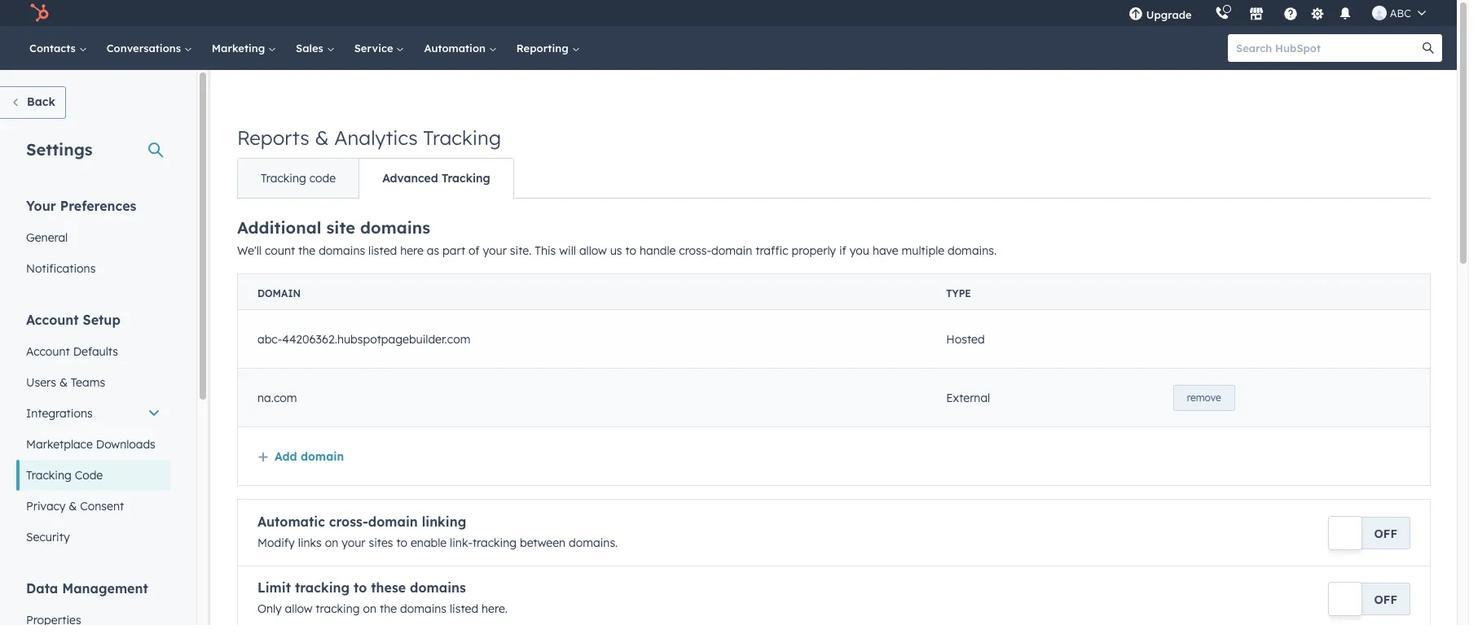 Task type: describe. For each thing, give the bounding box(es) containing it.
contacts
[[29, 42, 79, 55]]

on inside limit tracking to these domains only allow tracking on the domains listed here.
[[363, 602, 377, 617]]

tracking code
[[26, 469, 103, 483]]

domains. inside additional site domains we'll count the domains listed here as part of your site. this will allow us to handle cross-domain traffic properly if you have multiple domains.
[[948, 244, 997, 258]]

your inside additional site domains we'll count the domains listed here as part of your site. this will allow us to handle cross-domain traffic properly if you have multiple domains.
[[483, 244, 507, 258]]

search image
[[1423, 42, 1434, 54]]

notifications image
[[1338, 7, 1353, 22]]

search button
[[1415, 34, 1443, 62]]

hubspot link
[[20, 3, 61, 23]]

as
[[427, 244, 439, 258]]

abc-44206362.hubspotpagebuilder.com
[[258, 332, 471, 347]]

hosted
[[946, 332, 985, 347]]

automation
[[424, 42, 489, 55]]

cross- inside automatic cross-domain linking modify links on your sites to enable link-tracking between domains.
[[329, 514, 368, 531]]

management
[[62, 581, 148, 597]]

link-
[[450, 536, 473, 551]]

cross- inside additional site domains we'll count the domains listed here as part of your site. this will allow us to handle cross-domain traffic properly if you have multiple domains.
[[679, 244, 711, 258]]

& for analytics
[[315, 126, 329, 150]]

handle
[[640, 244, 676, 258]]

domain inside automatic cross-domain linking modify links on your sites to enable link-tracking between domains.
[[368, 514, 418, 531]]

conversations link
[[97, 26, 202, 70]]

the inside additional site domains we'll count the domains listed here as part of your site. this will allow us to handle cross-domain traffic properly if you have multiple domains.
[[298, 244, 316, 258]]

settings image
[[1311, 7, 1325, 22]]

sales
[[296, 42, 327, 55]]

marketing
[[212, 42, 268, 55]]

off for automatic cross-domain linking
[[1375, 527, 1398, 542]]

2 vertical spatial tracking
[[316, 602, 360, 617]]

marketplaces image
[[1249, 7, 1264, 22]]

data
[[26, 581, 58, 597]]

automatic cross-domain linking modify links on your sites to enable link-tracking between domains.
[[258, 514, 618, 551]]

add
[[275, 450, 297, 465]]

upgrade image
[[1128, 7, 1143, 22]]

site
[[326, 218, 355, 238]]

data management element
[[16, 580, 170, 626]]

tracking inside tracking code link
[[26, 469, 72, 483]]

tracking code
[[261, 171, 336, 186]]

privacy & consent
[[26, 500, 124, 514]]

limit
[[258, 580, 291, 597]]

tracking inside automatic cross-domain linking modify links on your sites to enable link-tracking between domains.
[[473, 536, 517, 551]]

reports
[[237, 126, 309, 150]]

marketplace downloads
[[26, 438, 156, 452]]

general
[[26, 231, 68, 245]]

add domain
[[275, 450, 344, 465]]

additional
[[237, 218, 321, 238]]

abc-
[[258, 332, 282, 347]]

abc button
[[1362, 0, 1436, 26]]

links
[[298, 536, 322, 551]]

help button
[[1277, 0, 1305, 26]]

users & teams
[[26, 376, 105, 390]]

to inside additional site domains we'll count the domains listed here as part of your site. this will allow us to handle cross-domain traffic properly if you have multiple domains.
[[625, 244, 637, 258]]

domains. inside automatic cross-domain linking modify links on your sites to enable link-tracking between domains.
[[569, 536, 618, 551]]

code
[[309, 171, 336, 186]]

domain inside additional site domains we'll count the domains listed here as part of your site. this will allow us to handle cross-domain traffic properly if you have multiple domains.
[[711, 244, 752, 258]]

setup
[[83, 312, 120, 328]]

listed inside limit tracking to these domains only allow tracking on the domains listed here.
[[450, 602, 479, 617]]

listed inside additional site domains we'll count the domains listed here as part of your site. this will allow us to handle cross-domain traffic properly if you have multiple domains.
[[368, 244, 397, 258]]

account for account setup
[[26, 312, 79, 328]]

add domain button
[[258, 450, 344, 465]]

& for teams
[[59, 376, 68, 390]]

these
[[371, 580, 406, 597]]

tracking inside tracking code link
[[261, 171, 306, 186]]

brad klo image
[[1372, 6, 1387, 20]]

menu containing abc
[[1117, 0, 1438, 26]]

settings link
[[1308, 4, 1328, 22]]

advanced
[[382, 171, 438, 186]]

linking
[[422, 514, 466, 531]]

site.
[[510, 244, 532, 258]]

to inside automatic cross-domain linking modify links on your sites to enable link-tracking between domains.
[[396, 536, 408, 551]]

part
[[443, 244, 466, 258]]

will
[[559, 244, 576, 258]]

preferences
[[60, 198, 136, 214]]

data management
[[26, 581, 148, 597]]

calling icon image
[[1215, 7, 1230, 21]]

remove button
[[1173, 385, 1235, 411]]

on inside automatic cross-domain linking modify links on your sites to enable link-tracking between domains.
[[325, 536, 338, 551]]

Search HubSpot search field
[[1228, 34, 1428, 62]]

enable
[[411, 536, 447, 551]]

security
[[26, 531, 70, 545]]

allow inside limit tracking to these domains only allow tracking on the domains listed here.
[[285, 602, 313, 617]]

advanced tracking link
[[359, 159, 513, 198]]

here
[[400, 244, 424, 258]]

44206362.hubspotpagebuilder.com
[[282, 332, 471, 347]]

sites
[[369, 536, 393, 551]]

your preferences
[[26, 198, 136, 214]]

if
[[839, 244, 847, 258]]

integrations
[[26, 407, 93, 421]]

domains down site
[[319, 244, 365, 258]]



Task type: locate. For each thing, give the bounding box(es) containing it.
0 horizontal spatial listed
[[368, 244, 397, 258]]

notifications button
[[1332, 0, 1359, 26]]

2 horizontal spatial domain
[[711, 244, 752, 258]]

privacy
[[26, 500, 66, 514]]

allow right only
[[285, 602, 313, 617]]

off for limit tracking to these domains
[[1375, 593, 1398, 608]]

menu
[[1117, 0, 1438, 26]]

0 horizontal spatial allow
[[285, 602, 313, 617]]

1 horizontal spatial domain
[[368, 514, 418, 531]]

1 horizontal spatial listed
[[450, 602, 479, 617]]

this
[[535, 244, 556, 258]]

to right sites
[[396, 536, 408, 551]]

1 vertical spatial off
[[1375, 593, 1398, 608]]

1 off from the top
[[1375, 527, 1398, 542]]

settings
[[26, 139, 93, 160]]

1 horizontal spatial allow
[[579, 244, 607, 258]]

0 horizontal spatial domain
[[301, 450, 344, 465]]

0 vertical spatial tracking
[[473, 536, 517, 551]]

back link
[[0, 86, 66, 119]]

tracking right only
[[316, 602, 360, 617]]

1 horizontal spatial your
[[483, 244, 507, 258]]

the inside limit tracking to these domains only allow tracking on the domains listed here.
[[380, 602, 397, 617]]

domains.
[[948, 244, 997, 258], [569, 536, 618, 551]]

code
[[75, 469, 103, 483]]

1 vertical spatial tracking
[[295, 580, 350, 597]]

tracking left 'between'
[[473, 536, 517, 551]]

1 account from the top
[[26, 312, 79, 328]]

1 horizontal spatial domains.
[[948, 244, 997, 258]]

account up users
[[26, 345, 70, 359]]

1 vertical spatial domain
[[301, 450, 344, 465]]

on down these
[[363, 602, 377, 617]]

1 vertical spatial your
[[342, 536, 366, 551]]

domain right add
[[301, 450, 344, 465]]

tracking code link
[[16, 460, 170, 491]]

0 horizontal spatial on
[[325, 536, 338, 551]]

service
[[354, 42, 396, 55]]

1 vertical spatial listed
[[450, 602, 479, 617]]

users
[[26, 376, 56, 390]]

security link
[[16, 522, 170, 553]]

only
[[258, 602, 282, 617]]

1 horizontal spatial cross-
[[679, 244, 711, 258]]

0 horizontal spatial domains.
[[569, 536, 618, 551]]

& for consent
[[69, 500, 77, 514]]

traffic
[[756, 244, 789, 258]]

reporting link
[[507, 26, 590, 70]]

tracking inside advanced tracking link
[[442, 171, 490, 186]]

notifications
[[26, 262, 96, 276]]

domains down 'enable'
[[410, 580, 466, 597]]

listed left here.
[[450, 602, 479, 617]]

defaults
[[73, 345, 118, 359]]

on right links
[[325, 536, 338, 551]]

& right privacy
[[69, 500, 77, 514]]

domains down these
[[400, 602, 447, 617]]

contacts link
[[20, 26, 97, 70]]

0 vertical spatial allow
[[579, 244, 607, 258]]

0 vertical spatial to
[[625, 244, 637, 258]]

domains. right 'between'
[[569, 536, 618, 551]]

1 vertical spatial &
[[59, 376, 68, 390]]

marketing link
[[202, 26, 286, 70]]

on
[[325, 536, 338, 551], [363, 602, 377, 617]]

account defaults
[[26, 345, 118, 359]]

tracking code link
[[238, 159, 359, 198]]

0 vertical spatial &
[[315, 126, 329, 150]]

downloads
[[96, 438, 156, 452]]

additional site domains we'll count the domains listed here as part of your site. this will allow us to handle cross-domain traffic properly if you have multiple domains.
[[237, 218, 997, 258]]

advanced tracking
[[382, 171, 490, 186]]

0 vertical spatial the
[[298, 244, 316, 258]]

your preferences element
[[16, 197, 170, 284]]

1 vertical spatial to
[[396, 536, 408, 551]]

us
[[610, 244, 622, 258]]

account for account defaults
[[26, 345, 70, 359]]

we'll
[[237, 244, 262, 258]]

of
[[469, 244, 480, 258]]

calling icon button
[[1208, 2, 1236, 24]]

1 horizontal spatial &
[[69, 500, 77, 514]]

sales link
[[286, 26, 344, 70]]

general link
[[16, 222, 170, 253]]

account setup element
[[16, 311, 170, 553]]

cross- right automatic
[[329, 514, 368, 531]]

count
[[265, 244, 295, 258]]

tracking up privacy
[[26, 469, 72, 483]]

0 horizontal spatial cross-
[[329, 514, 368, 531]]

account up account defaults on the left
[[26, 312, 79, 328]]

domains
[[360, 218, 430, 238], [319, 244, 365, 258], [410, 580, 466, 597], [400, 602, 447, 617]]

domains up here
[[360, 218, 430, 238]]

domain
[[711, 244, 752, 258], [301, 450, 344, 465], [368, 514, 418, 531]]

& up code
[[315, 126, 329, 150]]

1 vertical spatial domains.
[[569, 536, 618, 551]]

listed left here
[[368, 244, 397, 258]]

allow
[[579, 244, 607, 258], [285, 602, 313, 617]]

0 vertical spatial account
[[26, 312, 79, 328]]

tracking down links
[[295, 580, 350, 597]]

tracking right advanced
[[442, 171, 490, 186]]

conversations
[[107, 42, 184, 55]]

consent
[[80, 500, 124, 514]]

tracking
[[423, 126, 501, 150], [261, 171, 306, 186], [442, 171, 490, 186], [26, 469, 72, 483]]

2 vertical spatial domain
[[368, 514, 418, 531]]

the right count
[[298, 244, 316, 258]]

abc
[[1390, 7, 1412, 20]]

to inside limit tracking to these domains only allow tracking on the domains listed here.
[[354, 580, 367, 597]]

0 vertical spatial domains.
[[948, 244, 997, 258]]

marketplace
[[26, 438, 93, 452]]

1 vertical spatial allow
[[285, 602, 313, 617]]

service link
[[344, 26, 414, 70]]

0 vertical spatial cross-
[[679, 244, 711, 258]]

0 horizontal spatial to
[[354, 580, 367, 597]]

analytics
[[334, 126, 418, 150]]

notifications link
[[16, 253, 170, 284]]

& right users
[[59, 376, 68, 390]]

1 horizontal spatial on
[[363, 602, 377, 617]]

tracking left code
[[261, 171, 306, 186]]

0 vertical spatial on
[[325, 536, 338, 551]]

the
[[298, 244, 316, 258], [380, 602, 397, 617]]

1 vertical spatial the
[[380, 602, 397, 617]]

external
[[946, 391, 990, 405]]

automatic
[[258, 514, 325, 531]]

1 horizontal spatial to
[[396, 536, 408, 551]]

domains. up type
[[948, 244, 997, 258]]

properly
[[792, 244, 836, 258]]

1 vertical spatial on
[[363, 602, 377, 617]]

between
[[520, 536, 566, 551]]

marketplaces button
[[1239, 0, 1274, 26]]

account setup
[[26, 312, 120, 328]]

users & teams link
[[16, 368, 170, 399]]

0 vertical spatial listed
[[368, 244, 397, 258]]

hubspot image
[[29, 3, 49, 23]]

have
[[873, 244, 899, 258]]

1 vertical spatial account
[[26, 345, 70, 359]]

reports & analytics tracking
[[237, 126, 501, 150]]

0 horizontal spatial &
[[59, 376, 68, 390]]

navigation
[[237, 158, 514, 199]]

you
[[850, 244, 870, 258]]

back
[[27, 95, 55, 109]]

2 horizontal spatial &
[[315, 126, 329, 150]]

your
[[26, 198, 56, 214]]

0 vertical spatial domain
[[711, 244, 752, 258]]

tracking up advanced tracking
[[423, 126, 501, 150]]

to
[[625, 244, 637, 258], [396, 536, 408, 551], [354, 580, 367, 597]]

automation link
[[414, 26, 507, 70]]

1 horizontal spatial the
[[380, 602, 397, 617]]

domain up sites
[[368, 514, 418, 531]]

account defaults link
[[16, 337, 170, 368]]

reporting
[[517, 42, 572, 55]]

integrations button
[[16, 399, 170, 430]]

0 horizontal spatial the
[[298, 244, 316, 258]]

&
[[315, 126, 329, 150], [59, 376, 68, 390], [69, 500, 77, 514]]

your left sites
[[342, 536, 366, 551]]

here.
[[482, 602, 508, 617]]

privacy & consent link
[[16, 491, 170, 522]]

tracking
[[473, 536, 517, 551], [295, 580, 350, 597], [316, 602, 360, 617]]

allow left 'us'
[[579, 244, 607, 258]]

2 off from the top
[[1375, 593, 1398, 608]]

the down these
[[380, 602, 397, 617]]

modify
[[258, 536, 295, 551]]

to left these
[[354, 580, 367, 597]]

teams
[[71, 376, 105, 390]]

to right 'us'
[[625, 244, 637, 258]]

cross- right handle
[[679, 244, 711, 258]]

limit tracking to these domains only allow tracking on the domains listed here.
[[258, 580, 508, 617]]

type
[[946, 288, 971, 300]]

navigation containing tracking code
[[237, 158, 514, 199]]

0 horizontal spatial your
[[342, 536, 366, 551]]

1 vertical spatial cross-
[[329, 514, 368, 531]]

2 account from the top
[[26, 345, 70, 359]]

2 vertical spatial to
[[354, 580, 367, 597]]

2 vertical spatial &
[[69, 500, 77, 514]]

2 horizontal spatial to
[[625, 244, 637, 258]]

domain left traffic
[[711, 244, 752, 258]]

multiple
[[902, 244, 945, 258]]

your right "of"
[[483, 244, 507, 258]]

cross-
[[679, 244, 711, 258], [329, 514, 368, 531]]

help image
[[1283, 7, 1298, 22]]

upgrade
[[1146, 8, 1192, 21]]

0 vertical spatial off
[[1375, 527, 1398, 542]]

allow inside additional site domains we'll count the domains listed here as part of your site. this will allow us to handle cross-domain traffic properly if you have multiple domains.
[[579, 244, 607, 258]]

your inside automatic cross-domain linking modify links on your sites to enable link-tracking between domains.
[[342, 536, 366, 551]]

0 vertical spatial your
[[483, 244, 507, 258]]



Task type: vqa. For each thing, say whether or not it's contained in the screenshot.
the domains. within the AUTOMATIC CROSS-DOMAIN LINKING MODIFY LINKS ON YOUR SITES TO ENABLE LINK-TRACKING BETWEEN DOMAINS.
yes



